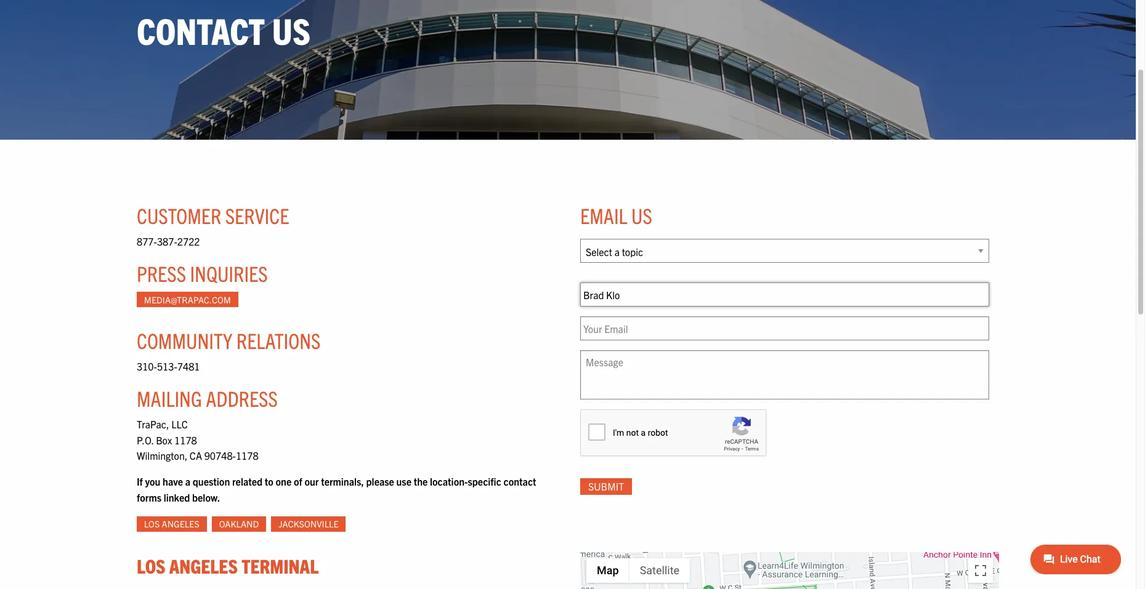 Task type: locate. For each thing, give the bounding box(es) containing it.
mailing address
[[137, 385, 278, 412]]

press inquiries
[[137, 260, 268, 287]]

community relations
[[137, 327, 321, 354]]

877-387-2722
[[137, 236, 200, 248]]

our
[[305, 476, 319, 488]]

of
[[294, 476, 302, 488]]

us for email us
[[631, 202, 652, 229]]

los for los angeles
[[144, 519, 160, 530]]

0 horizontal spatial us
[[272, 7, 310, 52]]

satellite
[[640, 564, 680, 577]]

90748-
[[204, 450, 236, 462]]

1 horizontal spatial 1178
[[236, 450, 259, 462]]

0 vertical spatial los
[[144, 519, 160, 530]]

forms
[[137, 491, 161, 504]]

1178 down llc
[[174, 434, 197, 447]]

0 vertical spatial 1178
[[174, 434, 197, 447]]

1 horizontal spatial us
[[631, 202, 652, 229]]

map button
[[586, 559, 629, 583]]

contact us
[[137, 7, 310, 52]]

please
[[366, 476, 394, 488]]

map
[[597, 564, 619, 577]]

box
[[156, 434, 172, 447]]

a
[[185, 476, 190, 488]]

angeles
[[162, 519, 199, 530], [169, 554, 238, 578]]

us
[[272, 7, 310, 52], [631, 202, 652, 229]]

Message text field
[[580, 351, 989, 400]]

1178 up the related on the bottom of page
[[236, 450, 259, 462]]

satellite button
[[629, 559, 690, 583]]

one
[[276, 476, 292, 488]]

2722
[[177, 236, 200, 248]]

1 vertical spatial angeles
[[169, 554, 238, 578]]

7481
[[177, 361, 200, 373]]

los angeles terminal
[[137, 554, 319, 578]]

contact
[[504, 476, 536, 488]]

0 vertical spatial us
[[272, 7, 310, 52]]

mailing
[[137, 385, 202, 412]]

1 vertical spatial los
[[137, 554, 165, 578]]

media@trapac.com
[[144, 294, 231, 305]]

angeles down los angeles link
[[169, 554, 238, 578]]

1 vertical spatial us
[[631, 202, 652, 229]]

location-
[[430, 476, 468, 488]]

address
[[206, 385, 278, 412]]

angeles down linked at the left bottom
[[162, 519, 199, 530]]

angeles for los angeles
[[162, 519, 199, 530]]

ca
[[190, 450, 202, 462]]

to
[[265, 476, 273, 488]]

1178
[[174, 434, 197, 447], [236, 450, 259, 462]]

los angeles
[[144, 519, 199, 530]]

main content containing customer service
[[124, 177, 1130, 590]]

main content
[[124, 177, 1130, 590]]

los down forms
[[144, 519, 160, 530]]

menu bar
[[586, 559, 690, 583]]

customer
[[137, 202, 221, 229]]

oakland link
[[212, 517, 266, 532]]

map region
[[499, 508, 1130, 590]]

None submit
[[580, 478, 632, 495]]

community
[[137, 327, 233, 354]]

menu bar containing map
[[586, 559, 690, 583]]

0 horizontal spatial 1178
[[174, 434, 197, 447]]

below.
[[192, 491, 220, 504]]

los down los angeles link
[[137, 554, 165, 578]]

if you have a question related to one of our terminals, please use the location-specific contact forms linked below.
[[137, 476, 536, 504]]

310-
[[137, 361, 157, 373]]

387-
[[157, 236, 177, 248]]

los
[[144, 519, 160, 530], [137, 554, 165, 578]]

0 vertical spatial angeles
[[162, 519, 199, 530]]

oakland
[[219, 519, 259, 530]]



Task type: vqa. For each thing, say whether or not it's contained in the screenshot.
the P.O.
yes



Task type: describe. For each thing, give the bounding box(es) containing it.
press
[[137, 260, 186, 287]]

inquiries
[[190, 260, 268, 287]]

the
[[414, 476, 428, 488]]

trapac,
[[137, 418, 169, 431]]

Your Email text field
[[580, 317, 989, 341]]

p.o.
[[137, 434, 154, 447]]

have
[[163, 476, 183, 488]]

los for los angeles terminal
[[137, 554, 165, 578]]

question
[[193, 476, 230, 488]]

if
[[137, 476, 143, 488]]

trapac, llc p.o. box 1178 wilmington, ca 90748-1178
[[137, 418, 259, 462]]

los angeles link
[[137, 517, 207, 532]]

Your Name text field
[[580, 283, 989, 307]]

terminal
[[242, 554, 319, 578]]

use
[[396, 476, 412, 488]]

customer service
[[137, 202, 289, 229]]

you
[[145, 476, 160, 488]]

specific
[[468, 476, 501, 488]]

wilmington,
[[137, 450, 187, 462]]

contact
[[137, 7, 265, 52]]

513-
[[157, 361, 177, 373]]

jacksonville
[[279, 519, 339, 530]]

email
[[580, 202, 628, 229]]

jacksonville link
[[271, 517, 346, 532]]

llc
[[171, 418, 188, 431]]

related
[[232, 476, 263, 488]]

service
[[225, 202, 289, 229]]

us for contact us
[[272, 7, 310, 52]]

menu bar inside main content
[[586, 559, 690, 583]]

1 vertical spatial 1178
[[236, 450, 259, 462]]

310-513-7481
[[137, 361, 200, 373]]

terminals,
[[321, 476, 364, 488]]

877-
[[137, 236, 157, 248]]

angeles for los angeles terminal
[[169, 554, 238, 578]]

email us
[[580, 202, 652, 229]]

media@trapac.com link
[[137, 292, 238, 308]]

relations
[[236, 327, 321, 354]]

linked
[[164, 491, 190, 504]]



